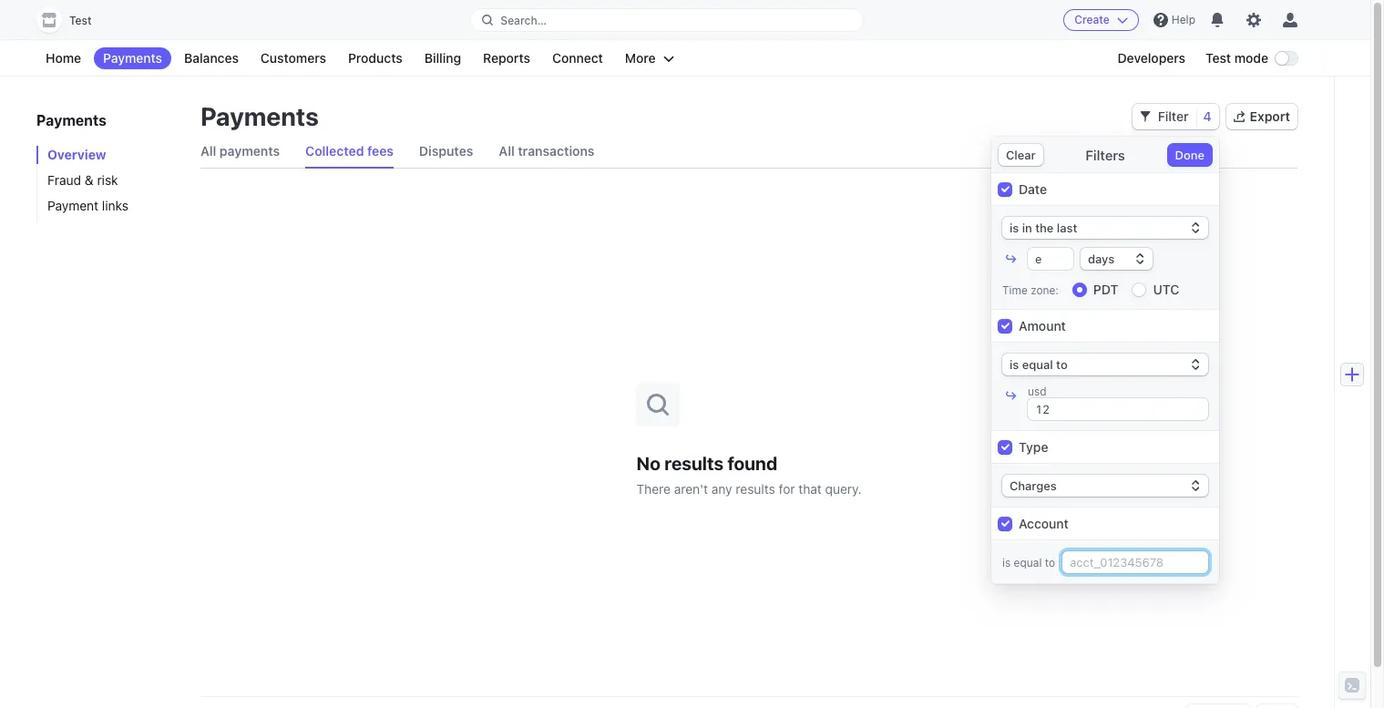 Task type: locate. For each thing, give the bounding box(es) containing it.
query.
[[825, 481, 862, 496]]

2 all from the left
[[499, 143, 515, 159]]

filters
[[1086, 147, 1125, 163]]

no results found there aren't any results for that query.
[[636, 452, 862, 496]]

help
[[1172, 13, 1196, 26]]

all left transactions
[[499, 143, 515, 159]]

all inside all payments link
[[200, 143, 216, 159]]

all for all transactions
[[499, 143, 515, 159]]

payments right home
[[103, 50, 162, 66]]

more button
[[616, 47, 683, 69]]

1 horizontal spatial all
[[499, 143, 515, 159]]

0 number field
[[1028, 398, 1208, 420]]

Search… text field
[[471, 9, 863, 31]]

payments link
[[94, 47, 171, 69]]

home link
[[36, 47, 90, 69]]

&
[[85, 172, 94, 188]]

all payments
[[200, 143, 280, 159]]

0 horizontal spatial test
[[69, 14, 92, 27]]

account
[[1019, 516, 1069, 531]]

no
[[636, 452, 661, 473]]

results down found
[[736, 481, 775, 496]]

is
[[1002, 555, 1011, 569]]

clear
[[1006, 148, 1036, 162]]

Search… search field
[[471, 9, 863, 31]]

all payments link
[[200, 135, 280, 168]]

reports link
[[474, 47, 539, 69]]

tab list
[[200, 135, 1298, 169]]

all inside all transactions link
[[499, 143, 515, 159]]

risk
[[97, 172, 118, 188]]

all
[[200, 143, 216, 159], [499, 143, 515, 159]]

disputes link
[[419, 135, 473, 168]]

zone:
[[1031, 283, 1059, 297]]

1 horizontal spatial results
[[736, 481, 775, 496]]

clear button
[[999, 144, 1043, 166]]

collected
[[305, 143, 364, 159]]

0 vertical spatial test
[[69, 14, 92, 27]]

1 vertical spatial results
[[736, 481, 775, 496]]

0 horizontal spatial all
[[200, 143, 216, 159]]

all left payments
[[200, 143, 216, 159]]

connect link
[[543, 47, 612, 69]]

date
[[1019, 181, 1047, 197]]

1 vertical spatial test
[[1206, 50, 1231, 66]]

overview
[[47, 147, 106, 162]]

developers link
[[1109, 47, 1195, 69]]

customers link
[[251, 47, 335, 69]]

home
[[46, 50, 81, 66]]

time zone:
[[1002, 283, 1059, 297]]

billing link
[[415, 47, 470, 69]]

amount
[[1019, 318, 1066, 334]]

results
[[665, 452, 724, 473], [736, 481, 775, 496]]

payments
[[220, 143, 280, 159]]

filter
[[1158, 108, 1189, 124]]

pdt
[[1093, 282, 1119, 297]]

1 horizontal spatial test
[[1206, 50, 1231, 66]]

test
[[69, 14, 92, 27], [1206, 50, 1231, 66]]

balances link
[[175, 47, 248, 69]]

products
[[348, 50, 403, 66]]

type
[[1019, 439, 1048, 455]]

test mode
[[1206, 50, 1268, 66]]

test up home
[[69, 14, 92, 27]]

products link
[[339, 47, 412, 69]]

done
[[1175, 148, 1205, 162]]

test left mode
[[1206, 50, 1231, 66]]

found
[[728, 452, 777, 473]]

export
[[1250, 108, 1290, 124]]

results up the aren't
[[665, 452, 724, 473]]

create
[[1075, 13, 1110, 26]]

help button
[[1146, 5, 1203, 35]]

connect
[[552, 50, 603, 66]]

test inside button
[[69, 14, 92, 27]]

time
[[1002, 283, 1028, 297]]

0 horizontal spatial results
[[665, 452, 724, 473]]

payments
[[103, 50, 162, 66], [200, 101, 319, 131], [36, 112, 107, 128]]

None number field
[[1028, 248, 1073, 270]]

balances
[[184, 50, 239, 66]]

svg image
[[1140, 111, 1151, 122]]

developers
[[1118, 50, 1186, 66]]

aren't
[[674, 481, 708, 496]]

equal
[[1014, 555, 1042, 569]]

1 all from the left
[[200, 143, 216, 159]]



Task type: describe. For each thing, give the bounding box(es) containing it.
is equal to
[[1002, 555, 1055, 569]]

for
[[779, 481, 795, 496]]

transactions
[[518, 143, 595, 159]]

test for test mode
[[1206, 50, 1231, 66]]

overview link
[[36, 146, 182, 164]]

there
[[636, 481, 671, 496]]

all for all payments
[[200, 143, 216, 159]]

test button
[[36, 7, 110, 33]]

collected fees
[[305, 143, 394, 159]]

to
[[1045, 555, 1055, 569]]

customers
[[261, 50, 326, 66]]

done button
[[1168, 144, 1212, 166]]

mode
[[1234, 50, 1268, 66]]

acct_012345678 text field
[[1063, 551, 1208, 573]]

test for test
[[69, 14, 92, 27]]

tab list containing all payments
[[200, 135, 1298, 169]]

all transactions
[[499, 143, 595, 159]]

usd
[[1028, 385, 1047, 398]]

disputes
[[419, 143, 473, 159]]

export button
[[1226, 104, 1298, 129]]

search…
[[501, 13, 547, 27]]

collected fees link
[[305, 135, 394, 168]]

payment
[[47, 198, 98, 213]]

fees
[[367, 143, 394, 159]]

that
[[799, 481, 822, 496]]

fraud & risk link
[[36, 171, 182, 190]]

4
[[1203, 108, 1212, 124]]

reports
[[483, 50, 530, 66]]

payment links link
[[36, 197, 182, 215]]

0 vertical spatial results
[[665, 452, 724, 473]]

utc
[[1153, 282, 1179, 297]]

fraud
[[47, 172, 81, 188]]

create button
[[1064, 9, 1139, 31]]

all transactions link
[[499, 135, 595, 168]]

payments up overview
[[36, 112, 107, 128]]

links
[[102, 198, 128, 213]]

fraud & risk
[[47, 172, 118, 188]]

any
[[712, 481, 732, 496]]

more
[[625, 50, 656, 66]]

payments up payments
[[200, 101, 319, 131]]

payment links
[[47, 198, 128, 213]]

billing
[[424, 50, 461, 66]]



Task type: vqa. For each thing, say whether or not it's contained in the screenshot.
Volume (USD)
no



